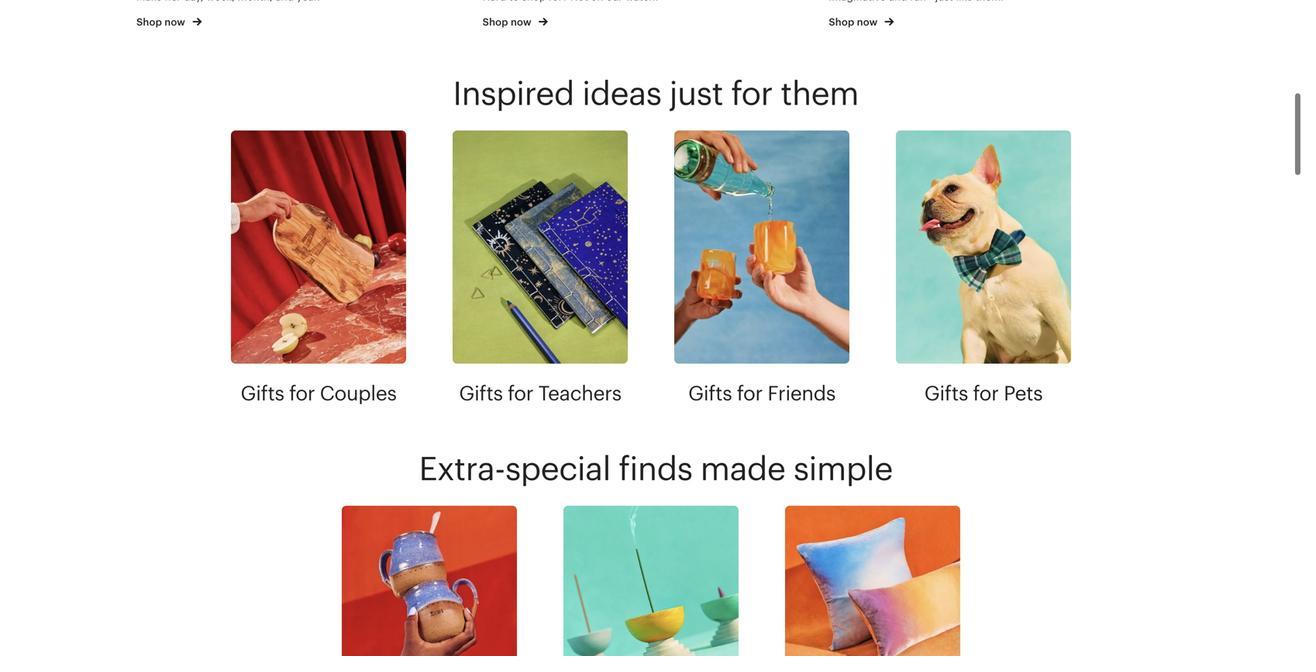Task type: describe. For each thing, give the bounding box(es) containing it.
just
[[670, 75, 723, 112]]

gifts for teachers image
[[453, 131, 628, 364]]

inspired ideas just for them
[[453, 75, 859, 112]]

pets
[[1004, 382, 1043, 405]]

gifts for gifts for pets
[[925, 382, 968, 405]]

2 now from the left
[[511, 16, 532, 28]]

gifts for couples image
[[231, 131, 406, 364]]

couples
[[320, 382, 397, 405]]

for for gifts for friends
[[737, 382, 763, 405]]

3 shop now from the left
[[829, 16, 880, 28]]

2 shop now from the left
[[483, 16, 534, 28]]

gifts for gifts for friends
[[688, 382, 732, 405]]

gifts for pets
[[925, 382, 1043, 405]]

extra-special finds made simple
[[419, 451, 893, 488]]

for for gifts for pets
[[973, 382, 999, 405]]

3 shop from the left
[[829, 16, 855, 28]]

last minute gifts image
[[564, 506, 739, 657]]

for right just
[[731, 75, 773, 112]]

special
[[505, 451, 611, 488]]

gifts for gifts for couples
[[241, 382, 284, 405]]

gifts for friends image
[[675, 131, 850, 364]]

for for gifts for couples
[[289, 382, 315, 405]]

extra-
[[419, 451, 505, 488]]



Task type: locate. For each thing, give the bounding box(es) containing it.
personalized gifts image
[[342, 506, 517, 657]]

0 horizontal spatial shop now
[[136, 16, 188, 28]]

gifts
[[241, 382, 284, 405], [459, 382, 503, 405], [688, 382, 732, 405], [925, 382, 968, 405]]

for for gifts for teachers
[[508, 382, 534, 405]]

made
[[701, 451, 786, 488]]

friends
[[768, 382, 836, 405]]

them
[[781, 75, 859, 112]]

for left teachers
[[508, 382, 534, 405]]

1 shop now from the left
[[136, 16, 188, 28]]

1 gifts from the left
[[241, 382, 284, 405]]

1 horizontal spatial shop now
[[483, 16, 534, 28]]

0 horizontal spatial now
[[165, 16, 185, 28]]

shop now
[[136, 16, 188, 28], [483, 16, 534, 28], [829, 16, 880, 28]]

gifts for gifts for teachers
[[459, 382, 503, 405]]

ideas
[[582, 75, 662, 112]]

2 horizontal spatial shop now
[[829, 16, 880, 28]]

gifts for couples
[[241, 382, 397, 405]]

for
[[731, 75, 773, 112], [289, 382, 315, 405], [508, 382, 534, 405], [737, 382, 763, 405], [973, 382, 999, 405]]

0 horizontal spatial shop
[[136, 16, 162, 28]]

1 horizontal spatial now
[[511, 16, 532, 28]]

1 shop from the left
[[136, 16, 162, 28]]

2 horizontal spatial shop
[[829, 16, 855, 28]]

2 horizontal spatial now
[[857, 16, 878, 28]]

shop
[[136, 16, 162, 28], [483, 16, 508, 28], [829, 16, 855, 28]]

for left "couples"
[[289, 382, 315, 405]]

simple
[[794, 451, 893, 488]]

1 now from the left
[[165, 16, 185, 28]]

gifts for teachers
[[459, 382, 622, 405]]

4 gifts from the left
[[925, 382, 968, 405]]

inspired
[[453, 75, 574, 112]]

gifts for pets image
[[896, 131, 1071, 364]]

now
[[165, 16, 185, 28], [511, 16, 532, 28], [857, 16, 878, 28]]

for left pets
[[973, 382, 999, 405]]

gifts for friends
[[688, 382, 836, 405]]

gifts under $30 image
[[785, 506, 961, 657]]

2 shop from the left
[[483, 16, 508, 28]]

3 gifts from the left
[[688, 382, 732, 405]]

2 gifts from the left
[[459, 382, 503, 405]]

for left friends on the right bottom of page
[[737, 382, 763, 405]]

teachers
[[538, 382, 622, 405]]

finds
[[619, 451, 693, 488]]

3 now from the left
[[857, 16, 878, 28]]

1 horizontal spatial shop
[[483, 16, 508, 28]]



Task type: vqa. For each thing, say whether or not it's contained in the screenshot.
"gifts for couples" image
yes



